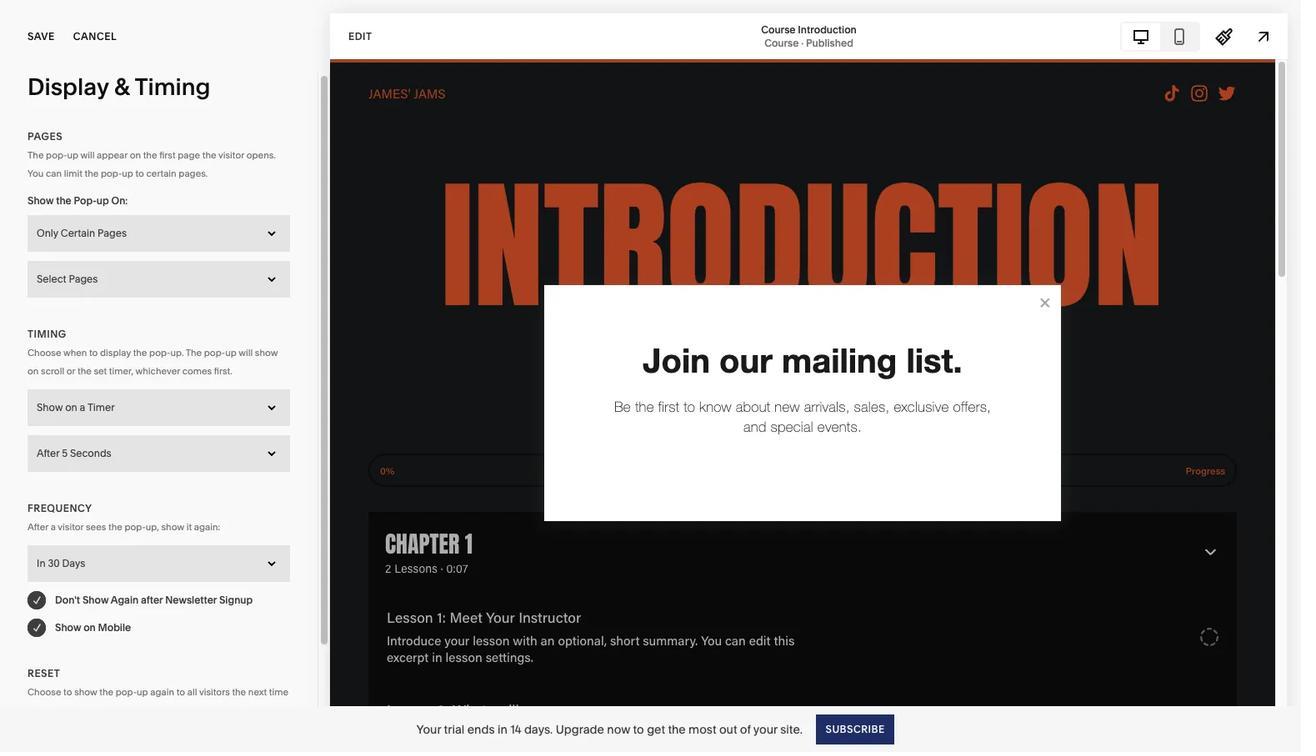 Task type: describe. For each thing, give the bounding box(es) containing it.
·
[[801, 36, 804, 49]]

a for timer
[[80, 401, 85, 413]]

cancel button
[[73, 18, 117, 55]]

upgrade
[[556, 722, 604, 737]]

on left timer
[[65, 401, 77, 413]]

ends
[[467, 722, 495, 737]]

to inside timing choose when to display the pop-up. the pop-up will show on scroll or the set timer, whichever comes first.
[[89, 346, 98, 358]]

2 vertical spatial pages
[[69, 272, 98, 285]]

get
[[647, 722, 665, 737]]

set
[[94, 365, 107, 376]]

up. inside timing choose when to display the pop-up. the pop-up will show on scroll or the set timer, whichever comes first.
[[170, 346, 184, 358]]

14
[[510, 722, 522, 737]]

in 30 days
[[37, 557, 85, 569]]

certain
[[146, 168, 176, 179]]

the up the is on the bottom of page
[[99, 686, 113, 697]]

save button
[[28, 18, 55, 55]]

published
[[806, 36, 854, 49]]

whichever
[[136, 365, 180, 376]]

timer,
[[109, 365, 133, 376]]

only certain pages
[[37, 226, 127, 239]]

show for show on mobile
[[55, 621, 81, 633]]

course introduction course · published
[[761, 23, 857, 49]]

don't
[[55, 593, 80, 606]]

show inside frequency after a visitor sees the pop-up, show it again:
[[161, 521, 184, 532]]

introduction
[[798, 23, 857, 35]]

again:
[[194, 521, 220, 532]]

site.
[[781, 722, 803, 737]]

up down appear on the left top
[[122, 168, 133, 179]]

signup
[[219, 593, 253, 606]]

choose for timing
[[28, 346, 61, 358]]

pages inside pages the pop-up will appear on the first page the visitor opens. you can limit the pop-up to certain pages.
[[28, 130, 63, 143]]

the left pop-
[[56, 194, 72, 207]]

pages the pop-up will appear on the first page the visitor opens. you can limit the pop-up to certain pages.
[[28, 130, 276, 179]]

the inside frequency after a visitor sees the pop-up, show it again:
[[108, 521, 122, 532]]

next
[[248, 686, 267, 697]]

visit.
[[48, 704, 67, 716]]

in
[[37, 557, 45, 569]]

pop- down appear on the left top
[[101, 168, 122, 179]]

only
[[37, 226, 58, 239]]

certain
[[61, 226, 95, 239]]

out
[[719, 722, 737, 737]]

resetting
[[70, 704, 111, 716]]

create
[[194, 704, 222, 716]]

display
[[100, 346, 131, 358]]

when inside reset choose to show the pop-up again to all visitors the next time they visit. resetting is useful when you create a new pop-up.
[[150, 704, 174, 716]]

to up visit.
[[63, 686, 72, 697]]

show on a timer
[[37, 401, 115, 413]]

most
[[689, 722, 717, 737]]

visitor inside pages the pop-up will appear on the first page the visitor opens. you can limit the pop-up to certain pages.
[[218, 149, 244, 161]]

in
[[498, 722, 508, 737]]

show up show on mobile
[[82, 593, 109, 606]]

pop- up useful at the bottom left of the page
[[116, 686, 137, 697]]

a for visitor
[[51, 521, 56, 532]]

days.
[[524, 722, 553, 737]]

your
[[754, 722, 778, 737]]

again
[[111, 593, 139, 606]]

will inside timing choose when to display the pop-up. the pop-up will show on scroll or the set timer, whichever comes first.
[[239, 346, 253, 358]]

opens.
[[247, 149, 276, 161]]

after
[[141, 593, 163, 606]]

pop-
[[74, 194, 97, 207]]

up left the on: at top left
[[97, 194, 109, 207]]

display & timing
[[28, 73, 211, 101]]

first.
[[214, 365, 232, 376]]

the right get
[[668, 722, 686, 737]]

up inside reset choose to show the pop-up again to all visitors the next time they visit. resetting is useful when you create a new pop-up.
[[137, 686, 148, 697]]

pop- inside frequency after a visitor sees the pop-up, show it again:
[[125, 521, 146, 532]]

after 5 seconds
[[37, 446, 112, 459]]

don't show again after newsletter signup
[[55, 593, 253, 606]]

subscribe
[[825, 722, 885, 735]]

show the pop-up on:
[[28, 194, 128, 207]]

0 vertical spatial course
[[761, 23, 796, 35]]

days
[[62, 557, 85, 569]]

1 vertical spatial course
[[765, 36, 799, 49]]

the inside timing choose when to display the pop-up. the pop-up will show on scroll or the set timer, whichever comes first.
[[186, 346, 202, 358]]

0 vertical spatial after
[[37, 446, 59, 459]]

pop- up first.
[[204, 346, 225, 358]]

timing choose when to display the pop-up. the pop-up will show on scroll or the set timer, whichever comes first.
[[28, 327, 278, 376]]

edit button
[[338, 21, 383, 52]]

time
[[269, 686, 289, 697]]

your
[[417, 722, 441, 737]]

they
[[28, 704, 46, 716]]

is
[[113, 704, 120, 716]]

appear
[[97, 149, 128, 161]]



Task type: vqa. For each thing, say whether or not it's contained in the screenshot.
MAIN NAVIGATION IS EMPTY at left top
no



Task type: locate. For each thing, give the bounding box(es) containing it.
after left 5
[[37, 446, 59, 459]]

on
[[130, 149, 141, 161], [28, 365, 39, 376], [65, 401, 77, 413], [83, 621, 96, 633]]

or
[[67, 365, 75, 376]]

&
[[114, 73, 130, 101]]

choose up scroll
[[28, 346, 61, 358]]

1 horizontal spatial the
[[186, 346, 202, 358]]

the right sees
[[108, 521, 122, 532]]

show for show the pop-up on:
[[28, 194, 54, 207]]

after inside frequency after a visitor sees the pop-up, show it again:
[[28, 521, 48, 532]]

can
[[46, 168, 62, 179]]

0 horizontal spatial will
[[80, 149, 95, 161]]

1 vertical spatial the
[[186, 346, 202, 358]]

0 horizontal spatial up.
[[170, 346, 184, 358]]

up inside timing choose when to display the pop-up. the pop-up will show on scroll or the set timer, whichever comes first.
[[225, 346, 237, 358]]

will inside pages the pop-up will appear on the first page the visitor opens. you can limit the pop-up to certain pages.
[[80, 149, 95, 161]]

on left scroll
[[28, 365, 39, 376]]

the up comes
[[186, 346, 202, 358]]

to up set
[[89, 346, 98, 358]]

when inside timing choose when to display the pop-up. the pop-up will show on scroll or the set timer, whichever comes first.
[[63, 346, 87, 358]]

to
[[135, 168, 144, 179], [89, 346, 98, 358], [63, 686, 72, 697], [177, 686, 185, 697], [633, 722, 644, 737]]

1 horizontal spatial show
[[161, 521, 184, 532]]

pages right select on the left
[[69, 272, 98, 285]]

5
[[62, 446, 68, 459]]

visitors
[[199, 686, 230, 697]]

show inside timing choose when to display the pop-up. the pop-up will show on scroll or the set timer, whichever comes first.
[[255, 346, 278, 358]]

you
[[176, 704, 192, 716]]

visitor down frequency
[[58, 521, 84, 532]]

newsletter
[[165, 593, 217, 606]]

up up limit
[[67, 149, 78, 161]]

up up useful at the bottom left of the page
[[137, 686, 148, 697]]

1 vertical spatial visitor
[[58, 521, 84, 532]]

on inside pages the pop-up will appear on the first page the visitor opens. you can limit the pop-up to certain pages.
[[130, 149, 141, 161]]

pop- up the whichever
[[149, 346, 170, 358]]

of
[[740, 722, 751, 737]]

0 vertical spatial timing
[[135, 73, 211, 101]]

timing
[[135, 73, 211, 101], [28, 327, 67, 340]]

1 choose from the top
[[28, 346, 61, 358]]

the right the or
[[78, 365, 92, 376]]

sees
[[86, 521, 106, 532]]

up. down time
[[273, 704, 286, 716]]

the up new
[[232, 686, 246, 697]]

comes
[[182, 365, 212, 376]]

a inside frequency after a visitor sees the pop-up, show it again:
[[51, 521, 56, 532]]

you
[[28, 168, 44, 179]]

show for show on a timer
[[37, 401, 63, 413]]

1 vertical spatial up.
[[273, 704, 286, 716]]

the right 'display'
[[133, 346, 147, 358]]

pages up can
[[28, 130, 63, 143]]

show
[[255, 346, 278, 358], [161, 521, 184, 532], [74, 686, 97, 697]]

up up first.
[[225, 346, 237, 358]]

subscribe button
[[816, 714, 894, 744]]

choose down reset
[[28, 686, 61, 697]]

display
[[28, 73, 109, 101]]

0 vertical spatial pages
[[28, 130, 63, 143]]

pages down the on: at top left
[[98, 226, 127, 239]]

select pages
[[37, 272, 98, 285]]

after down frequency
[[28, 521, 48, 532]]

show down don't on the bottom
[[55, 621, 81, 633]]

1 vertical spatial when
[[150, 704, 174, 716]]

course left "·"
[[765, 36, 799, 49]]

0 vertical spatial the
[[28, 149, 44, 161]]

select
[[37, 272, 66, 285]]

pop- down next
[[252, 704, 273, 716]]

again
[[150, 686, 174, 697]]

the left first at the top of the page
[[143, 149, 157, 161]]

when
[[63, 346, 87, 358], [150, 704, 174, 716]]

0 vertical spatial choose
[[28, 346, 61, 358]]

to left get
[[633, 722, 644, 737]]

2 vertical spatial a
[[224, 704, 229, 716]]

1 vertical spatial a
[[51, 521, 56, 532]]

on:
[[111, 194, 128, 207]]

on right appear on the left top
[[130, 149, 141, 161]]

0 horizontal spatial when
[[63, 346, 87, 358]]

to inside pages the pop-up will appear on the first page the visitor opens. you can limit the pop-up to certain pages.
[[135, 168, 144, 179]]

pop-
[[46, 149, 67, 161], [101, 168, 122, 179], [149, 346, 170, 358], [204, 346, 225, 358], [125, 521, 146, 532], [116, 686, 137, 697], [252, 704, 273, 716]]

edit
[[349, 30, 372, 42]]

0 vertical spatial up.
[[170, 346, 184, 358]]

visitor left opens. at left
[[218, 149, 244, 161]]

show down you
[[28, 194, 54, 207]]

0 horizontal spatial visitor
[[58, 521, 84, 532]]

up.
[[170, 346, 184, 358], [273, 704, 286, 716]]

pages.
[[179, 168, 208, 179]]

seconds
[[70, 446, 112, 459]]

timing right &
[[135, 73, 211, 101]]

0 horizontal spatial timing
[[28, 327, 67, 340]]

choose inside reset choose to show the pop-up again to all visitors the next time they visit. resetting is useful when you create a new pop-up.
[[28, 686, 61, 697]]

the right limit
[[85, 168, 99, 179]]

visitor inside frequency after a visitor sees the pop-up, show it again:
[[58, 521, 84, 532]]

1 horizontal spatial a
[[80, 401, 85, 413]]

choose inside timing choose when to display the pop-up. the pop-up will show on scroll or the set timer, whichever comes first.
[[28, 346, 61, 358]]

the right page
[[202, 149, 216, 161]]

cancel
[[73, 30, 117, 43]]

2 horizontal spatial a
[[224, 704, 229, 716]]

1 horizontal spatial visitor
[[218, 149, 244, 161]]

up,
[[146, 521, 159, 532]]

reset
[[28, 667, 60, 679]]

the
[[28, 149, 44, 161], [186, 346, 202, 358]]

tab list
[[1122, 23, 1199, 50]]

save
[[28, 30, 55, 43]]

choose for reset
[[28, 686, 61, 697]]

reset choose to show the pop-up again to all visitors the next time they visit. resetting is useful when you create a new pop-up.
[[28, 667, 289, 716]]

0 vertical spatial will
[[80, 149, 95, 161]]

the
[[143, 149, 157, 161], [202, 149, 216, 161], [85, 168, 99, 179], [56, 194, 72, 207], [133, 346, 147, 358], [78, 365, 92, 376], [108, 521, 122, 532], [99, 686, 113, 697], [232, 686, 246, 697], [668, 722, 686, 737]]

1 vertical spatial show
[[161, 521, 184, 532]]

0 horizontal spatial show
[[74, 686, 97, 697]]

show inside reset choose to show the pop-up again to all visitors the next time they visit. resetting is useful when you create a new pop-up.
[[74, 686, 97, 697]]

a down frequency
[[51, 521, 56, 532]]

timing inside timing choose when to display the pop-up. the pop-up will show on scroll or the set timer, whichever comes first.
[[28, 327, 67, 340]]

1 vertical spatial will
[[239, 346, 253, 358]]

pop- right sees
[[125, 521, 146, 532]]

visitor
[[218, 149, 244, 161], [58, 521, 84, 532]]

show on mobile
[[55, 621, 131, 633]]

frequency after a visitor sees the pop-up, show it again:
[[28, 501, 220, 532]]

0 horizontal spatial a
[[51, 521, 56, 532]]

pop- up can
[[46, 149, 67, 161]]

a
[[80, 401, 85, 413], [51, 521, 56, 532], [224, 704, 229, 716]]

0 vertical spatial visitor
[[218, 149, 244, 161]]

on left mobile on the left
[[83, 621, 96, 633]]

trial
[[444, 722, 465, 737]]

it
[[186, 521, 192, 532]]

1 horizontal spatial will
[[239, 346, 253, 358]]

choose
[[28, 346, 61, 358], [28, 686, 61, 697]]

course
[[761, 23, 796, 35], [765, 36, 799, 49]]

all
[[187, 686, 197, 697]]

1 horizontal spatial up.
[[273, 704, 286, 716]]

0 vertical spatial a
[[80, 401, 85, 413]]

scroll
[[41, 365, 64, 376]]

when up the or
[[63, 346, 87, 358]]

show
[[28, 194, 54, 207], [37, 401, 63, 413], [82, 593, 109, 606], [55, 621, 81, 633]]

1 horizontal spatial when
[[150, 704, 174, 716]]

1 vertical spatial after
[[28, 521, 48, 532]]

frequency
[[28, 501, 92, 514]]

0 vertical spatial show
[[255, 346, 278, 358]]

1 horizontal spatial timing
[[135, 73, 211, 101]]

to left all
[[177, 686, 185, 697]]

30
[[48, 557, 60, 569]]

your trial ends in 14 days. upgrade now to get the most out of your site.
[[417, 722, 803, 737]]

1 vertical spatial timing
[[28, 327, 67, 340]]

timer
[[87, 401, 115, 413]]

page
[[178, 149, 200, 161]]

1 vertical spatial pages
[[98, 226, 127, 239]]

timing up scroll
[[28, 327, 67, 340]]

now
[[607, 722, 631, 737]]

0 horizontal spatial the
[[28, 149, 44, 161]]

a left new
[[224, 704, 229, 716]]

when down again
[[150, 704, 174, 716]]

to left certain at the left top of page
[[135, 168, 144, 179]]

a left timer
[[80, 401, 85, 413]]

pages
[[28, 130, 63, 143], [98, 226, 127, 239], [69, 272, 98, 285]]

up
[[67, 149, 78, 161], [122, 168, 133, 179], [97, 194, 109, 207], [225, 346, 237, 358], [137, 686, 148, 697]]

new
[[231, 704, 249, 716]]

the inside pages the pop-up will appear on the first page the visitor opens. you can limit the pop-up to certain pages.
[[28, 149, 44, 161]]

2 horizontal spatial show
[[255, 346, 278, 358]]

a inside reset choose to show the pop-up again to all visitors the next time they visit. resetting is useful when you create a new pop-up.
[[224, 704, 229, 716]]

course left introduction
[[761, 23, 796, 35]]

limit
[[64, 168, 82, 179]]

0 vertical spatial when
[[63, 346, 87, 358]]

up. inside reset choose to show the pop-up again to all visitors the next time they visit. resetting is useful when you create a new pop-up.
[[273, 704, 286, 716]]

on inside timing choose when to display the pop-up. the pop-up will show on scroll or the set timer, whichever comes first.
[[28, 365, 39, 376]]

useful
[[122, 704, 148, 716]]

the up you
[[28, 149, 44, 161]]

first
[[159, 149, 176, 161]]

1 vertical spatial choose
[[28, 686, 61, 697]]

mobile
[[98, 621, 131, 633]]

2 choose from the top
[[28, 686, 61, 697]]

up. up the whichever
[[170, 346, 184, 358]]

2 vertical spatial show
[[74, 686, 97, 697]]

show down scroll
[[37, 401, 63, 413]]



